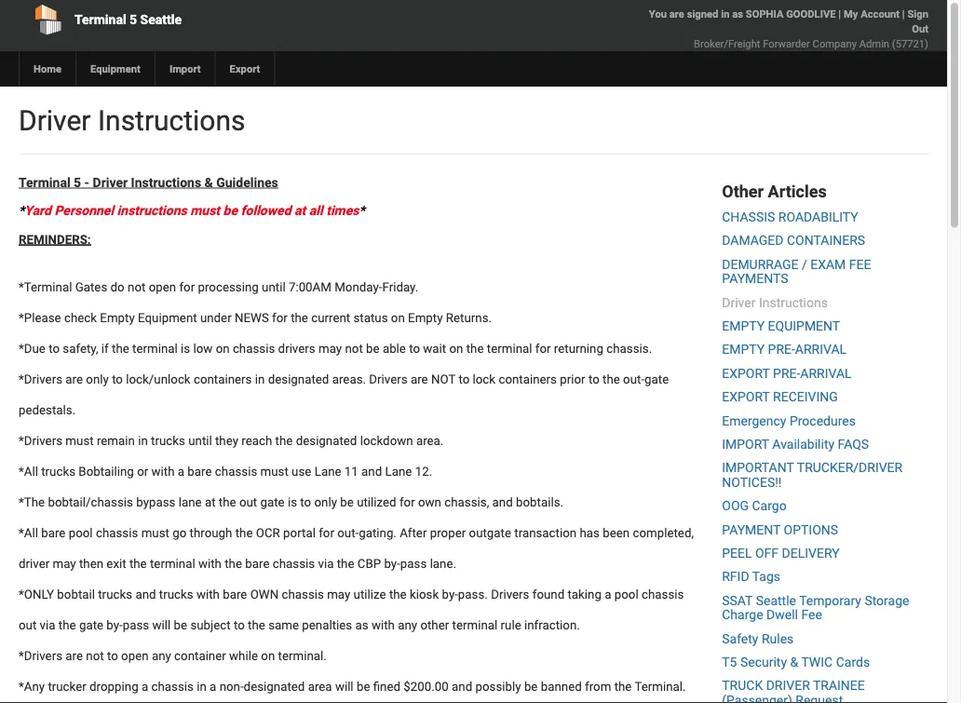 Task type: vqa. For each thing, say whether or not it's contained in the screenshot.
Will to the top
yes



Task type: describe. For each thing, give the bounding box(es) containing it.
to up dropping
[[107, 649, 118, 664]]

lock
[[473, 372, 496, 387]]

0 horizontal spatial by-
[[107, 618, 123, 633]]

current
[[312, 310, 351, 325]]

terminal for terminal 5 seattle
[[75, 12, 126, 27]]

all for all bare pool chassis must go through the ocr portal for out-gating. after proper outgate transaction has been completed, driver may then exit the terminal with the bare chassis via the cbp by-pass lane.
[[24, 526, 38, 540]]

payment options link
[[723, 522, 839, 538]]

be left banned
[[525, 679, 538, 694]]

to left lock
[[459, 372, 470, 387]]

in inside you are signed in as sophia goodlive | my account | sign out broker/freight forwarder company admin (57721)
[[722, 8, 730, 20]]

on right while
[[261, 649, 275, 664]]

personnel
[[54, 203, 114, 218]]

out inside only bobtail trucks and trucks with bare own chassis may utilize the kiosk by-pass. drivers found taking a pool chassis out via the gate by-pass will be subject to the same penalties as with any other terminal rule infraction.
[[19, 618, 37, 633]]

0 vertical spatial &
[[205, 175, 213, 190]]

admin
[[860, 38, 890, 50]]

via inside only bobtail trucks and trucks with bare own chassis may utilize the kiosk by-pass. drivers found taking a pool chassis out via the gate by-pass will be subject to the same penalties as with any other terminal rule infraction.
[[40, 618, 56, 633]]

*please
[[19, 310, 61, 325]]

1 vertical spatial arrival
[[801, 366, 853, 381]]

equipment
[[769, 319, 841, 334]]

1 vertical spatial instructions
[[131, 175, 201, 190]]

are for *drivers are not to open any container while on terminal.
[[66, 649, 83, 664]]

gating.
[[359, 526, 397, 540]]

options
[[784, 522, 839, 538]]

terminal 5 seattle
[[75, 12, 182, 27]]

fee
[[850, 257, 872, 272]]

1 vertical spatial any
[[152, 649, 171, 664]]

the
[[24, 495, 45, 510]]

chassis up same
[[282, 587, 324, 602]]

may inside only bobtail trucks and trucks with bare own chassis may utilize the kiosk by-pass. drivers found taking a pool chassis out via the gate by-pass will be subject to the same penalties as with any other terminal rule infraction.
[[327, 587, 351, 602]]

1 horizontal spatial at
[[295, 203, 306, 218]]

ssat seattle temporary storage charge dwell fee link
[[723, 593, 910, 623]]

to right due
[[49, 341, 60, 356]]

the down returns.
[[467, 341, 484, 356]]

a left non-
[[210, 679, 217, 694]]

due to safety, if the terminal is low on chassis drivers may not be able to wait on the terminal for returning chassis.
[[24, 341, 653, 356]]

able
[[383, 341, 406, 356]]

bypass
[[136, 495, 176, 510]]

1 export from the top
[[723, 366, 771, 381]]

be left able
[[366, 341, 380, 356]]

dwell
[[767, 608, 799, 623]]

and up outgate
[[493, 495, 513, 510]]

the left ocr
[[236, 526, 253, 540]]

yard
[[25, 203, 51, 218]]

gate inside drivers are only to lock/unlock containers in designated areas. drivers are not to lock containers prior to the out-gate pedestals.
[[645, 372, 669, 387]]

terminal up lock/unlock
[[132, 341, 178, 356]]

2 lane from the left
[[385, 464, 412, 479]]

the right from
[[615, 679, 632, 694]]

* any trucker dropping a chassis in a non-designated area will be fined $200.00 and possibly be banned from the terminal.
[[19, 679, 687, 694]]

important
[[723, 461, 795, 476]]

the left same
[[248, 618, 266, 633]]

rfid tags link
[[723, 570, 781, 585]]

* for drivers are only to lock/unlock containers in designated areas. drivers are not to lock containers prior to the out-gate pedestals.
[[19, 433, 24, 448]]

be down the guidelines
[[223, 203, 238, 218]]

for right news
[[272, 310, 288, 325]]

trucks right the remain
[[151, 433, 185, 448]]

0 vertical spatial pre-
[[769, 342, 796, 358]]

pass.
[[458, 587, 488, 602]]

the right exit
[[129, 556, 147, 571]]

instructions
[[117, 203, 187, 218]]

bare up own
[[245, 556, 270, 571]]

2 containers from the left
[[499, 372, 557, 387]]

cargo
[[753, 499, 787, 514]]

use
[[292, 464, 312, 479]]

completed,
[[633, 526, 695, 540]]

out- inside drivers are only to lock/unlock containers in designated areas. drivers are not to lock containers prior to the out-gate pedestals.
[[624, 372, 645, 387]]

import availability faqs link
[[723, 437, 870, 452]]

in inside drivers are only to lock/unlock containers in designated areas. drivers are not to lock containers prior to the out-gate pedestals.
[[255, 372, 265, 387]]

bobtailing
[[79, 464, 134, 479]]

all for all trucks bobtailing or with a bare chassis must use lane 11 and lane 12.
[[24, 464, 38, 479]]

trucks down exit
[[98, 587, 132, 602]]

oog
[[723, 499, 749, 514]]

0 vertical spatial arrival
[[796, 342, 847, 358]]

containers
[[788, 233, 866, 249]]

and inside only bobtail trucks and trucks with bare own chassis may utilize the kiosk by-pass. drivers found taking a pool chassis out via the gate by-pass will be subject to the same penalties as with any other terminal rule infraction.
[[136, 587, 156, 602]]

pass inside only bobtail trucks and trucks with bare own chassis may utilize the kiosk by-pass. drivers found taking a pool chassis out via the gate by-pass will be subject to the same penalties as with any other terminal rule infraction.
[[123, 618, 149, 633]]

2 | from the left
[[903, 8, 906, 20]]

all
[[309, 203, 323, 218]]

to left lock/unlock
[[112, 372, 123, 387]]

non-
[[220, 679, 244, 694]]

seattle inside the other articles chassis roadability damaged containers demurrage / exam fee payments driver instructions empty equipment empty pre-arrival export pre-arrival export receiving emergency procedures import availability faqs important trucker/driver notices!! oog cargo payment options peel off delivery rfid tags ssat seattle temporary storage charge dwell fee safety rules t5 security & twic cards truck driver trainee (passenger) request
[[757, 593, 797, 609]]

goodlive
[[787, 8, 837, 20]]

(passenger)
[[723, 693, 793, 704]]

to inside only bobtail trucks and trucks with bare own chassis may utilize the kiosk by-pass. drivers found taking a pool chassis out via the gate by-pass will be subject to the same penalties as with any other terminal rule infraction.
[[234, 618, 245, 633]]

after
[[400, 526, 427, 540]]

0 vertical spatial equipment
[[90, 63, 141, 75]]

drivers are only to lock/unlock containers in designated areas. drivers are not to lock containers prior to the out-gate pedestals.
[[19, 372, 669, 417]]

prior
[[560, 372, 586, 387]]

be left utilized
[[341, 495, 354, 510]]

for left the own
[[400, 495, 415, 510]]

tags
[[753, 570, 781, 585]]

proper
[[430, 526, 466, 540]]

articles
[[769, 182, 827, 201]]

0 horizontal spatial driver
[[19, 104, 91, 137]]

infraction.
[[525, 618, 581, 633]]

1 lane from the left
[[315, 464, 342, 479]]

do
[[111, 279, 125, 294]]

be inside only bobtail trucks and trucks with bare own chassis may utilize the kiosk by-pass. drivers found taking a pool chassis out via the gate by-pass will be subject to the same penalties as with any other terminal rule infraction.
[[174, 618, 187, 633]]

rules
[[762, 631, 794, 647]]

news
[[235, 310, 269, 325]]

5 for -
[[74, 175, 81, 190]]

drivers down able
[[369, 372, 408, 387]]

1 horizontal spatial out
[[239, 495, 257, 510]]

drivers up pedestals.
[[24, 372, 63, 387]]

drivers down pedestals.
[[24, 433, 63, 448]]

all trucks bobtailing or with a bare chassis must use lane 11 and lane 12.
[[24, 464, 433, 479]]

0 horizontal spatial at
[[205, 495, 216, 510]]

chassis up exit
[[96, 526, 138, 540]]

terminal up lock
[[487, 341, 533, 356]]

kiosk
[[410, 587, 439, 602]]

broker/freight
[[694, 38, 761, 50]]

1 horizontal spatial is
[[288, 495, 297, 510]]

remain
[[97, 433, 135, 448]]

a up lane at the left bottom
[[178, 464, 185, 479]]

other
[[723, 182, 764, 201]]

import
[[723, 437, 770, 452]]

* for drivers must remain in trucks until they reach the designated lockdown area.
[[19, 464, 24, 479]]

twic
[[802, 655, 834, 670]]

designated for lockdown
[[296, 433, 357, 448]]

drivers must remain in trucks until they reach the designated lockdown area.
[[24, 433, 444, 448]]

in right the remain
[[138, 433, 148, 448]]

pass inside all bare pool chassis must go through the ocr portal for out-gating. after proper outgate transaction has been completed, driver may then exit the terminal with the bare chassis via the cbp by-pass lane.
[[401, 556, 427, 571]]

with down "utilize"
[[372, 618, 395, 633]]

payment
[[723, 522, 781, 538]]

reminders:
[[19, 232, 91, 247]]

in left non-
[[197, 679, 207, 694]]

5 for seattle
[[130, 12, 137, 27]]

/
[[803, 257, 808, 272]]

the down all trucks bobtailing or with a bare chassis must use lane 11 and lane 12.
[[219, 495, 236, 510]]

& inside the other articles chassis roadability damaged containers demurrage / exam fee payments driver instructions empty equipment empty pre-arrival export pre-arrival export receiving emergency procedures import availability faqs important trucker/driver notices!! oog cargo payment options peel off delivery rfid tags ssat seattle temporary storage charge dwell fee safety rules t5 security & twic cards truck driver trainee (passenger) request
[[791, 655, 799, 670]]

11
[[345, 464, 359, 479]]

other articles chassis roadability damaged containers demurrage / exam fee payments driver instructions empty equipment empty pre-arrival export pre-arrival export receiving emergency procedures import availability faqs important trucker/driver notices!! oog cargo payment options peel off delivery rfid tags ssat seattle temporary storage charge dwell fee safety rules t5 security & twic cards truck driver trainee (passenger) request
[[723, 182, 910, 704]]

(57721)
[[893, 38, 929, 50]]

0 vertical spatial instructions
[[98, 104, 246, 137]]

area.
[[417, 433, 444, 448]]

drivers inside only bobtail trucks and trucks with bare own chassis may utilize the kiosk by-pass. drivers found taking a pool chassis out via the gate by-pass will be subject to the same penalties as with any other terminal rule infraction.
[[491, 587, 530, 602]]

banned
[[541, 679, 582, 694]]

and right $200.00
[[452, 679, 473, 694]]

are for you are signed in as sophia goodlive | my account | sign out broker/freight forwarder company admin (57721)
[[670, 8, 685, 20]]

a inside only bobtail trucks and trucks with bare own chassis may utilize the kiosk by-pass. drivers found taking a pool chassis out via the gate by-pass will be subject to the same penalties as with any other terminal rule infraction.
[[605, 587, 612, 602]]

pool inside all bare pool chassis must go through the ocr portal for out-gating. after proper outgate transaction has been completed, driver may then exit the terminal with the bare chassis via the cbp by-pass lane.
[[69, 526, 93, 540]]

trucks up subject
[[159, 587, 194, 602]]

chassis down *drivers are not to open any container while on terminal.
[[151, 679, 194, 694]]

bobtails.
[[516, 495, 564, 510]]

import
[[170, 63, 201, 75]]

driver
[[767, 679, 811, 694]]

trucks up the
[[41, 464, 76, 479]]

and right the 11
[[362, 464, 382, 479]]

the down bobtail
[[59, 618, 76, 633]]

t5 security & twic cards link
[[723, 655, 871, 670]]

home
[[34, 63, 62, 75]]

lane
[[179, 495, 202, 510]]

subject
[[191, 618, 231, 633]]

bare up lane at the left bottom
[[188, 464, 212, 479]]

utilize
[[354, 587, 386, 602]]

* for all trucks bobtailing or with a bare chassis must use lane 11 and lane 12.
[[19, 495, 24, 510]]

for left returning
[[536, 341, 551, 356]]

cbp
[[358, 556, 381, 571]]

0 vertical spatial seattle
[[140, 12, 182, 27]]

empty pre-arrival link
[[723, 342, 847, 358]]

with right 'or'
[[152, 464, 175, 479]]

the right the reach
[[276, 433, 293, 448]]

instructions inside the other articles chassis roadability damaged containers demurrage / exam fee payments driver instructions empty equipment empty pre-arrival export pre-arrival export receiving emergency procedures import availability faqs important trucker/driver notices!! oog cargo payment options peel off delivery rfid tags ssat seattle temporary storage charge dwell fee safety rules t5 security & twic cards truck driver trainee (passenger) request
[[760, 295, 829, 310]]

the bobtail/chassis bypass lane at the out gate is to only be utilized for own chassis, and bobtails.
[[24, 495, 564, 510]]

to down use at bottom
[[300, 495, 312, 510]]

on right wait
[[450, 341, 464, 356]]

exam
[[811, 257, 847, 272]]

home link
[[19, 51, 76, 87]]

gate inside only bobtail trucks and trucks with bare own chassis may utilize the kiosk by-pass. drivers found taking a pool chassis out via the gate by-pass will be subject to the same penalties as with any other terminal rule infraction.
[[79, 618, 104, 633]]

fee
[[802, 608, 823, 623]]

on right "status"
[[391, 310, 405, 325]]

demurrage / exam fee payments link
[[723, 257, 872, 287]]

for left processing at the left
[[179, 279, 195, 294]]

truck driver trainee (passenger) request link
[[723, 679, 866, 704]]

off
[[756, 546, 779, 561]]

only bobtail trucks and trucks with bare own chassis may utilize the kiosk by-pass. drivers found taking a pool chassis out via the gate by-pass will be subject to the same penalties as with any other terminal rule infraction.
[[19, 587, 685, 633]]

chassis down completed,
[[642, 587, 685, 602]]

be left fined
[[357, 679, 370, 694]]

t5
[[723, 655, 738, 670]]

0 vertical spatial not
[[128, 279, 146, 294]]

to left wait
[[409, 341, 420, 356]]

receiving
[[774, 390, 839, 405]]

chassis down portal
[[273, 556, 315, 571]]

the down through
[[225, 556, 242, 571]]

0 vertical spatial until
[[262, 279, 286, 294]]



Task type: locate. For each thing, give the bounding box(es) containing it.
may
[[319, 341, 342, 356], [53, 556, 76, 571], [327, 587, 351, 602]]

with
[[152, 464, 175, 479], [199, 556, 222, 571], [197, 587, 220, 602], [372, 618, 395, 633]]

1 vertical spatial at
[[205, 495, 216, 510]]

damaged
[[723, 233, 784, 249]]

any inside only bobtail trucks and trucks with bare own chassis may utilize the kiosk by-pass. drivers found taking a pool chassis out via the gate by-pass will be subject to the same penalties as with any other terminal rule infraction.
[[398, 618, 418, 633]]

1 empty from the left
[[100, 310, 135, 325]]

will right area
[[335, 679, 354, 694]]

1 horizontal spatial any
[[398, 618, 418, 633]]

terminal 5 seattle link
[[19, 0, 382, 39]]

1 vertical spatial until
[[188, 433, 212, 448]]

1 vertical spatial driver
[[93, 175, 128, 190]]

lane left the 11
[[315, 464, 342, 479]]

1 horizontal spatial terminal
[[75, 12, 126, 27]]

exit
[[107, 556, 126, 571]]

driver down the payments on the top right of the page
[[723, 295, 756, 310]]

security
[[741, 655, 788, 670]]

empty down empty equipment link
[[723, 342, 765, 358]]

portal
[[283, 526, 316, 540]]

0 vertical spatial designated
[[268, 372, 329, 387]]

0 horizontal spatial will
[[152, 618, 171, 633]]

5
[[130, 12, 137, 27], [74, 175, 81, 190]]

terminal up equipment link on the top of the page
[[75, 12, 126, 27]]

1 vertical spatial pool
[[615, 587, 639, 602]]

on right low
[[216, 341, 230, 356]]

on
[[391, 310, 405, 325], [216, 341, 230, 356], [450, 341, 464, 356], [261, 649, 275, 664]]

1 vertical spatial by-
[[442, 587, 458, 602]]

must left use at bottom
[[261, 464, 289, 479]]

2 empty from the left
[[408, 310, 443, 325]]

open for to
[[121, 649, 149, 664]]

2 export from the top
[[723, 390, 771, 405]]

1 horizontal spatial via
[[318, 556, 334, 571]]

driver instructions
[[19, 104, 246, 137]]

1 horizontal spatial until
[[262, 279, 286, 294]]

must down the guidelines
[[190, 203, 220, 218]]

0 vertical spatial pass
[[401, 556, 427, 571]]

seattle down tags
[[757, 593, 797, 609]]

via left the cbp
[[318, 556, 334, 571]]

2 all from the top
[[24, 526, 38, 540]]

may left "utilize"
[[327, 587, 351, 602]]

bare inside only bobtail trucks and trucks with bare own chassis may utilize the kiosk by-pass. drivers found taking a pool chassis out via the gate by-pass will be subject to the same penalties as with any other terminal rule infraction.
[[223, 587, 247, 602]]

roadability
[[779, 210, 859, 225]]

2 horizontal spatial gate
[[645, 372, 669, 387]]

export up export receiving link
[[723, 366, 771, 381]]

& up * yard personnel instructions must be followed at all times *
[[205, 175, 213, 190]]

0 horizontal spatial via
[[40, 618, 56, 633]]

0 horizontal spatial not
[[86, 649, 104, 664]]

gate
[[645, 372, 669, 387], [261, 495, 285, 510], [79, 618, 104, 633]]

signed
[[688, 8, 719, 20]]

0 vertical spatial 5
[[130, 12, 137, 27]]

are down safety,
[[66, 372, 83, 387]]

0 horizontal spatial any
[[152, 649, 171, 664]]

2 vertical spatial driver
[[723, 295, 756, 310]]

1 horizontal spatial containers
[[499, 372, 557, 387]]

important trucker/driver notices!! link
[[723, 461, 903, 490]]

arrival down equipment
[[796, 342, 847, 358]]

the inside drivers are only to lock/unlock containers in designated areas. drivers are not to lock containers prior to the out-gate pedestals.
[[603, 372, 621, 387]]

as
[[733, 8, 744, 20], [356, 618, 369, 633]]

monday-
[[335, 279, 383, 294]]

1 horizontal spatial only
[[315, 495, 337, 510]]

2 vertical spatial may
[[327, 587, 351, 602]]

0 vertical spatial gate
[[645, 372, 669, 387]]

2 vertical spatial gate
[[79, 618, 104, 633]]

pool right taking
[[615, 587, 639, 602]]

any left container
[[152, 649, 171, 664]]

1 vertical spatial export
[[723, 390, 771, 405]]

0 horizontal spatial containers
[[194, 372, 252, 387]]

via inside all bare pool chassis must go through the ocr portal for out-gating. after proper outgate transaction has been completed, driver may then exit the terminal with the bare chassis via the cbp by-pass lane.
[[318, 556, 334, 571]]

1 empty from the top
[[723, 319, 765, 334]]

open for not
[[149, 279, 176, 294]]

export
[[230, 63, 260, 75]]

low
[[193, 341, 213, 356]]

a
[[178, 464, 185, 479], [605, 587, 612, 602], [142, 679, 148, 694], [210, 679, 217, 694]]

until
[[262, 279, 286, 294], [188, 433, 212, 448]]

will inside only bobtail trucks and trucks with bare own chassis may utilize the kiosk by-pass. drivers found taking a pool chassis out via the gate by-pass will be subject to the same penalties as with any other terminal rule infraction.
[[152, 618, 171, 633]]

*drivers are not to open any container while on terminal.
[[19, 649, 327, 664]]

all
[[24, 464, 38, 479], [24, 526, 38, 540]]

bare down the
[[41, 526, 66, 540]]

transaction
[[515, 526, 577, 540]]

0 horizontal spatial out
[[19, 618, 37, 633]]

0 horizontal spatial seattle
[[140, 12, 182, 27]]

1 vertical spatial seattle
[[757, 593, 797, 609]]

* for the bobtail/chassis bypass lane at the out gate is to only be utilized for own chassis, and bobtails.
[[19, 526, 24, 540]]

terminal down the go
[[150, 556, 195, 571]]

while
[[229, 649, 258, 664]]

a right dropping
[[142, 679, 148, 694]]

0 horizontal spatial gate
[[79, 618, 104, 633]]

be
[[223, 203, 238, 218], [366, 341, 380, 356], [341, 495, 354, 510], [174, 618, 187, 633], [357, 679, 370, 694], [525, 679, 538, 694]]

1 horizontal spatial out-
[[624, 372, 645, 387]]

empty equipment link
[[723, 319, 841, 334]]

pass
[[401, 556, 427, 571], [123, 618, 149, 633]]

are
[[670, 8, 685, 20], [66, 372, 83, 387], [411, 372, 428, 387], [66, 649, 83, 664]]

as down "utilize"
[[356, 618, 369, 633]]

in up the reach
[[255, 372, 265, 387]]

storage
[[865, 593, 910, 609]]

1 vertical spatial equipment
[[138, 310, 197, 325]]

must inside all bare pool chassis must go through the ocr portal for out-gating. after proper outgate transaction has been completed, driver may then exit the terminal with the bare chassis via the cbp by-pass lane.
[[141, 526, 170, 540]]

is left low
[[181, 341, 190, 356]]

not
[[128, 279, 146, 294], [345, 341, 363, 356], [86, 649, 104, 664]]

rfid
[[723, 570, 750, 585]]

2 vertical spatial not
[[86, 649, 104, 664]]

1 vertical spatial is
[[288, 495, 297, 510]]

1 horizontal spatial pass
[[401, 556, 427, 571]]

instructions up 'instructions'
[[131, 175, 201, 190]]

at right lane at the left bottom
[[205, 495, 216, 510]]

rule
[[501, 618, 522, 633]]

-
[[84, 175, 90, 190]]

chassis,
[[445, 495, 490, 510]]

0 horizontal spatial empty
[[100, 310, 135, 325]]

my
[[844, 8, 859, 20]]

terminal down pass. in the bottom of the page
[[453, 618, 498, 633]]

0 horizontal spatial pool
[[69, 526, 93, 540]]

designated down drivers
[[268, 372, 329, 387]]

as inside only bobtail trucks and trucks with bare own chassis may utilize the kiosk by-pass. drivers found taking a pool chassis out via the gate by-pass will be subject to the same penalties as with any other terminal rule infraction.
[[356, 618, 369, 633]]

2 horizontal spatial driver
[[723, 295, 756, 310]]

notices!!
[[723, 475, 782, 490]]

1 horizontal spatial gate
[[261, 495, 285, 510]]

0 vertical spatial export
[[723, 366, 771, 381]]

faqs
[[839, 437, 870, 452]]

terminal inside only bobtail trucks and trucks with bare own chassis may utilize the kiosk by-pass. drivers found taking a pool chassis out via the gate by-pass will be subject to the same penalties as with any other terminal rule infraction.
[[453, 618, 498, 633]]

0 horizontal spatial 5
[[74, 175, 81, 190]]

0 vertical spatial pool
[[69, 526, 93, 540]]

0 horizontal spatial lane
[[315, 464, 342, 479]]

arrival up receiving
[[801, 366, 853, 381]]

must left the remain
[[66, 433, 94, 448]]

drivers
[[24, 372, 63, 387], [369, 372, 408, 387], [24, 433, 63, 448], [491, 587, 530, 602]]

&
[[205, 175, 213, 190], [791, 655, 799, 670]]

at
[[295, 203, 306, 218], [205, 495, 216, 510]]

all inside all bare pool chassis must go through the ocr portal for out-gating. after proper outgate transaction has been completed, driver may then exit the terminal with the bare chassis via the cbp by-pass lane.
[[24, 526, 38, 540]]

1 vertical spatial as
[[356, 618, 369, 633]]

procedures
[[790, 413, 857, 429]]

containers right lock
[[499, 372, 557, 387]]

pre- down the empty pre-arrival link
[[774, 366, 801, 381]]

sign
[[908, 8, 929, 20]]

0 horizontal spatial only
[[86, 372, 109, 387]]

2 vertical spatial designated
[[244, 679, 305, 694]]

gate up ocr
[[261, 495, 285, 510]]

charge
[[723, 608, 764, 623]]

1 vertical spatial pre-
[[774, 366, 801, 381]]

empty up wait
[[408, 310, 443, 325]]

chassis.
[[607, 341, 653, 356]]

0 vertical spatial any
[[398, 618, 418, 633]]

0 vertical spatial terminal
[[75, 12, 126, 27]]

bare left own
[[223, 587, 247, 602]]

1 vertical spatial terminal
[[19, 175, 70, 190]]

dropping
[[90, 679, 139, 694]]

2 empty from the top
[[723, 342, 765, 358]]

out-
[[624, 372, 645, 387], [338, 526, 359, 540]]

with inside all bare pool chassis must go through the ocr portal for out-gating. after proper outgate transaction has been completed, driver may then exit the terminal with the bare chassis via the cbp by-pass lane.
[[199, 556, 222, 571]]

for inside all bare pool chassis must go through the ocr portal for out-gating. after proper outgate transaction has been completed, driver may then exit the terminal with the bare chassis via the cbp by-pass lane.
[[319, 526, 335, 540]]

0 vertical spatial may
[[319, 341, 342, 356]]

outgate
[[469, 526, 512, 540]]

be left subject
[[174, 618, 187, 633]]

container
[[174, 649, 226, 664]]

and up *drivers are not to open any container while on terminal.
[[136, 587, 156, 602]]

0 horizontal spatial |
[[839, 8, 842, 20]]

own
[[418, 495, 442, 510]]

other
[[421, 618, 450, 633]]

out up ocr
[[239, 495, 257, 510]]

lock/unlock
[[126, 372, 191, 387]]

1 horizontal spatial driver
[[93, 175, 128, 190]]

may inside all bare pool chassis must go through the ocr portal for out-gating. after proper outgate transaction has been completed, driver may then exit the terminal with the bare chassis via the cbp by-pass lane.
[[53, 556, 76, 571]]

pass left lane.
[[401, 556, 427, 571]]

pool inside only bobtail trucks and trucks with bare own chassis may utilize the kiosk by-pass. drivers found taking a pool chassis out via the gate by-pass will be subject to the same penalties as with any other terminal rule infraction.
[[615, 587, 639, 602]]

1 horizontal spatial pool
[[615, 587, 639, 602]]

1 vertical spatial gate
[[261, 495, 285, 510]]

1 containers from the left
[[194, 372, 252, 387]]

to right 'prior'
[[589, 372, 600, 387]]

chassis down drivers must remain in trucks until they reach the designated lockdown area. at the bottom left of the page
[[215, 464, 258, 479]]

pre- down empty equipment link
[[769, 342, 796, 358]]

| left sign
[[903, 8, 906, 20]]

seattle up the import link
[[140, 12, 182, 27]]

ssat
[[723, 593, 753, 609]]

1 horizontal spatial seattle
[[757, 593, 797, 609]]

0 vertical spatial will
[[152, 618, 171, 633]]

at left all
[[295, 203, 306, 218]]

terminal up the yard
[[19, 175, 70, 190]]

1 vertical spatial not
[[345, 341, 363, 356]]

1 horizontal spatial 5
[[130, 12, 137, 27]]

1 horizontal spatial lane
[[385, 464, 412, 479]]

are inside you are signed in as sophia goodlive | my account | sign out broker/freight forwarder company admin (57721)
[[670, 8, 685, 20]]

chassis down *please check empty equipment under news for the current status on empty returns.
[[233, 341, 275, 356]]

the up drivers
[[291, 310, 308, 325]]

instructions down the import link
[[98, 104, 246, 137]]

company
[[813, 38, 858, 50]]

then
[[79, 556, 104, 571]]

5 up equipment link on the top of the page
[[130, 12, 137, 27]]

equipment up low
[[138, 310, 197, 325]]

must
[[190, 203, 220, 218], [66, 433, 94, 448], [261, 464, 289, 479], [141, 526, 170, 540]]

are up trucker
[[66, 649, 83, 664]]

0 horizontal spatial is
[[181, 341, 190, 356]]

1 vertical spatial open
[[121, 649, 149, 664]]

designated down terminal.
[[244, 679, 305, 694]]

go
[[173, 526, 187, 540]]

are left not
[[411, 372, 428, 387]]

gate down bobtail
[[79, 618, 104, 633]]

0 vertical spatial open
[[149, 279, 176, 294]]

2 horizontal spatial not
[[345, 341, 363, 356]]

the left the cbp
[[337, 556, 355, 571]]

0 vertical spatial out-
[[624, 372, 645, 387]]

1 vertical spatial designated
[[296, 433, 357, 448]]

terminal for terminal 5 - driver instructions & guidelines
[[19, 175, 70, 190]]

1 horizontal spatial as
[[733, 8, 744, 20]]

0 horizontal spatial until
[[188, 433, 212, 448]]

empty up the empty pre-arrival link
[[723, 319, 765, 334]]

1 | from the left
[[839, 8, 842, 20]]

1 horizontal spatial &
[[791, 655, 799, 670]]

oog cargo link
[[723, 499, 787, 514]]

export pre-arrival link
[[723, 366, 853, 381]]

any
[[24, 679, 45, 694]]

* for *please check empty equipment under news for the current status on empty returns.
[[19, 341, 24, 356]]

designated inside drivers are only to lock/unlock containers in designated areas. drivers are not to lock containers prior to the out-gate pedestals.
[[268, 372, 329, 387]]

the right if
[[112, 341, 129, 356]]

0 vertical spatial as
[[733, 8, 744, 20]]

1 vertical spatial out-
[[338, 526, 359, 540]]

1 vertical spatial out
[[19, 618, 37, 633]]

safety rules link
[[723, 631, 794, 647]]

the left kiosk
[[390, 587, 407, 602]]

are right you
[[670, 8, 685, 20]]

trainee
[[814, 679, 866, 694]]

5 left '-'
[[74, 175, 81, 190]]

0 vertical spatial is
[[181, 341, 190, 356]]

1 horizontal spatial empty
[[408, 310, 443, 325]]

1 horizontal spatial |
[[903, 8, 906, 20]]

* for all bare pool chassis must go through the ocr portal for out-gating. after proper outgate transaction has been completed, driver may then exit the terminal with the bare chassis via the cbp by-pass lane.
[[19, 587, 24, 602]]

0 vertical spatial only
[[86, 372, 109, 387]]

0 vertical spatial all
[[24, 464, 38, 479]]

only inside drivers are only to lock/unlock containers in designated areas. drivers are not to lock containers prior to the out-gate pedestals.
[[86, 372, 109, 387]]

0 horizontal spatial terminal
[[19, 175, 70, 190]]

in right signed
[[722, 8, 730, 20]]

out down only
[[19, 618, 37, 633]]

0 vertical spatial by-
[[384, 556, 401, 571]]

in
[[722, 8, 730, 20], [255, 372, 265, 387], [138, 433, 148, 448], [197, 679, 207, 694]]

0 horizontal spatial pass
[[123, 618, 149, 633]]

reach
[[242, 433, 272, 448]]

2 horizontal spatial by-
[[442, 587, 458, 602]]

2 vertical spatial instructions
[[760, 295, 829, 310]]

1 vertical spatial pass
[[123, 618, 149, 633]]

wait
[[424, 341, 447, 356]]

safety
[[723, 631, 759, 647]]

0 horizontal spatial as
[[356, 618, 369, 633]]

safety,
[[63, 341, 98, 356]]

friday.
[[383, 279, 419, 294]]

designated for area
[[244, 679, 305, 694]]

forwarder
[[764, 38, 811, 50]]

via
[[318, 556, 334, 571], [40, 618, 56, 633]]

fined
[[374, 679, 401, 694]]

delivery
[[783, 546, 840, 561]]

chassis roadability link
[[723, 210, 859, 225]]

out- inside all bare pool chassis must go through the ocr portal for out-gating. after proper outgate transaction has been completed, driver may then exit the terminal with the bare chassis via the cbp by-pass lane.
[[338, 526, 359, 540]]

open
[[149, 279, 176, 294], [121, 649, 149, 664]]

the
[[291, 310, 308, 325], [112, 341, 129, 356], [467, 341, 484, 356], [603, 372, 621, 387], [276, 433, 293, 448], [219, 495, 236, 510], [236, 526, 253, 540], [129, 556, 147, 571], [225, 556, 242, 571], [337, 556, 355, 571], [390, 587, 407, 602], [59, 618, 76, 633], [248, 618, 266, 633], [615, 679, 632, 694]]

out- down chassis.
[[624, 372, 645, 387]]

open up dropping
[[121, 649, 149, 664]]

terminal inside all bare pool chassis must go through the ocr portal for out-gating. after proper outgate transaction has been completed, driver may then exit the terminal with the bare chassis via the cbp by-pass lane.
[[150, 556, 195, 571]]

any left other
[[398, 618, 418, 633]]

1 vertical spatial only
[[315, 495, 337, 510]]

to right subject
[[234, 618, 245, 633]]

1 all from the top
[[24, 464, 38, 479]]

by- inside all bare pool chassis must go through the ocr portal for out-gating. after proper outgate transaction has been completed, driver may then exit the terminal with the bare chassis via the cbp by-pass lane.
[[384, 556, 401, 571]]

export link
[[215, 51, 274, 87]]

as inside you are signed in as sophia goodlive | my account | sign out broker/freight forwarder company admin (57721)
[[733, 8, 744, 20]]

are for drivers are only to lock/unlock containers in designated areas. drivers are not to lock containers prior to the out-gate pedestals.
[[66, 372, 83, 387]]

driver inside the other articles chassis roadability damaged containers demurrage / exam fee payments driver instructions empty equipment empty pre-arrival export pre-arrival export receiving emergency procedures import availability faqs important trucker/driver notices!! oog cargo payment options peel off delivery rfid tags ssat seattle temporary storage charge dwell fee safety rules t5 security & twic cards truck driver trainee (passenger) request
[[723, 295, 756, 310]]

1 vertical spatial &
[[791, 655, 799, 670]]

may down current
[[319, 341, 342, 356]]

only
[[24, 587, 54, 602]]

1 horizontal spatial not
[[128, 279, 146, 294]]

open right do
[[149, 279, 176, 294]]

driver right '-'
[[93, 175, 128, 190]]

to
[[49, 341, 60, 356], [409, 341, 420, 356], [112, 372, 123, 387], [459, 372, 470, 387], [589, 372, 600, 387], [300, 495, 312, 510], [234, 618, 245, 633], [107, 649, 118, 664]]

1 horizontal spatial by-
[[384, 556, 401, 571]]

1 vertical spatial will
[[335, 679, 354, 694]]

pedestals.
[[19, 402, 76, 417]]

2 vertical spatial by-
[[107, 618, 123, 633]]

own
[[250, 587, 279, 602]]

| left my
[[839, 8, 842, 20]]

1 horizontal spatial will
[[335, 679, 354, 694]]

with up subject
[[197, 587, 220, 602]]

empty
[[723, 319, 765, 334], [723, 342, 765, 358]]

7:00am
[[289, 279, 332, 294]]

1 vertical spatial may
[[53, 556, 76, 571]]

0 vertical spatial driver
[[19, 104, 91, 137]]

* for due to safety, if the terminal is low on chassis drivers may not be able to wait on the terminal for returning chassis.
[[19, 372, 24, 387]]

chassis
[[233, 341, 275, 356], [215, 464, 258, 479], [96, 526, 138, 540], [273, 556, 315, 571], [282, 587, 324, 602], [642, 587, 685, 602], [151, 679, 194, 694]]

by- up dropping
[[107, 618, 123, 633]]

drivers up rule
[[491, 587, 530, 602]]

lane.
[[430, 556, 457, 571]]



